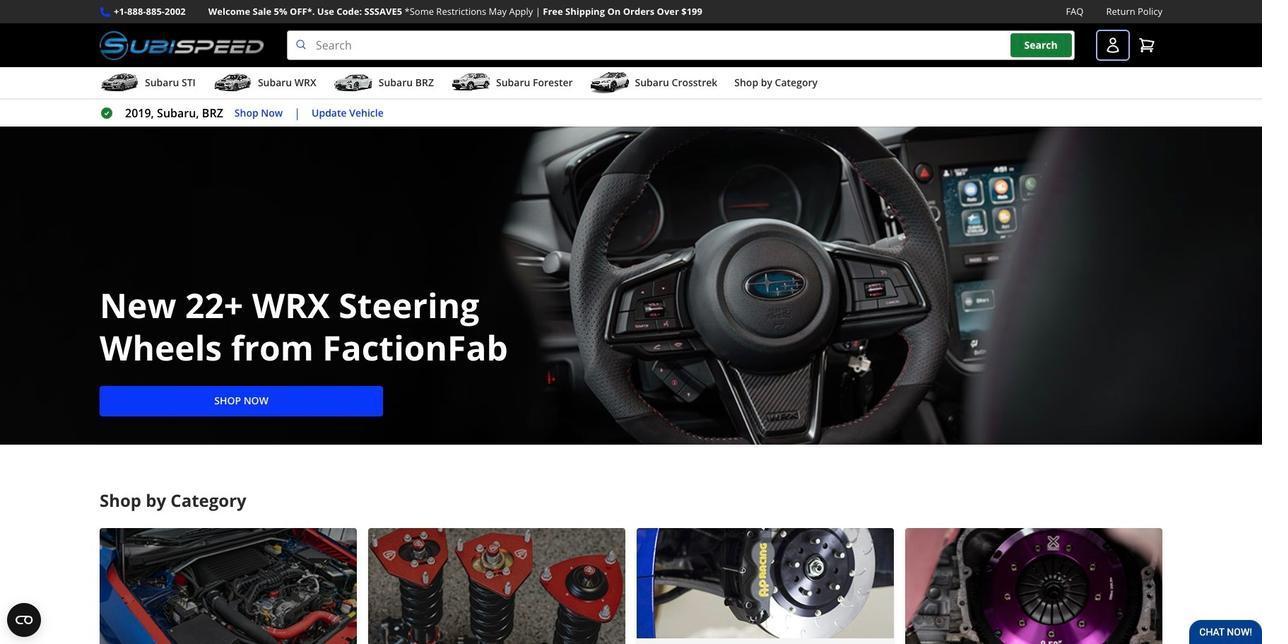 Task type: describe. For each thing, give the bounding box(es) containing it.
a subaru sti thumbnail image image
[[100, 72, 139, 93]]

search input field
[[287, 30, 1075, 60]]

subispeed logo image
[[100, 30, 264, 60]]



Task type: vqa. For each thing, say whether or not it's contained in the screenshot.
Engine in "37 In Stock 109776 Motul 8100 X-Cess 5W40 Engine Oil 5L - Universal"
no



Task type: locate. For each thing, give the bounding box(es) containing it.
engine image
[[100, 528, 357, 644]]

a subaru brz thumbnail image image
[[334, 72, 373, 93]]

button image
[[1105, 37, 1122, 54]]

a subaru forester thumbnail image image
[[451, 72, 491, 93]]

open widget image
[[7, 603, 41, 637]]

drivetrain image
[[906, 528, 1163, 644]]

a subaru crosstrek thumbnail image image
[[590, 72, 630, 93]]

a subaru wrx thumbnail image image
[[213, 72, 252, 93]]

suspension image
[[368, 528, 626, 644]]

brakes image
[[637, 528, 894, 638]]

steering wheel image
[[0, 127, 1263, 445]]



